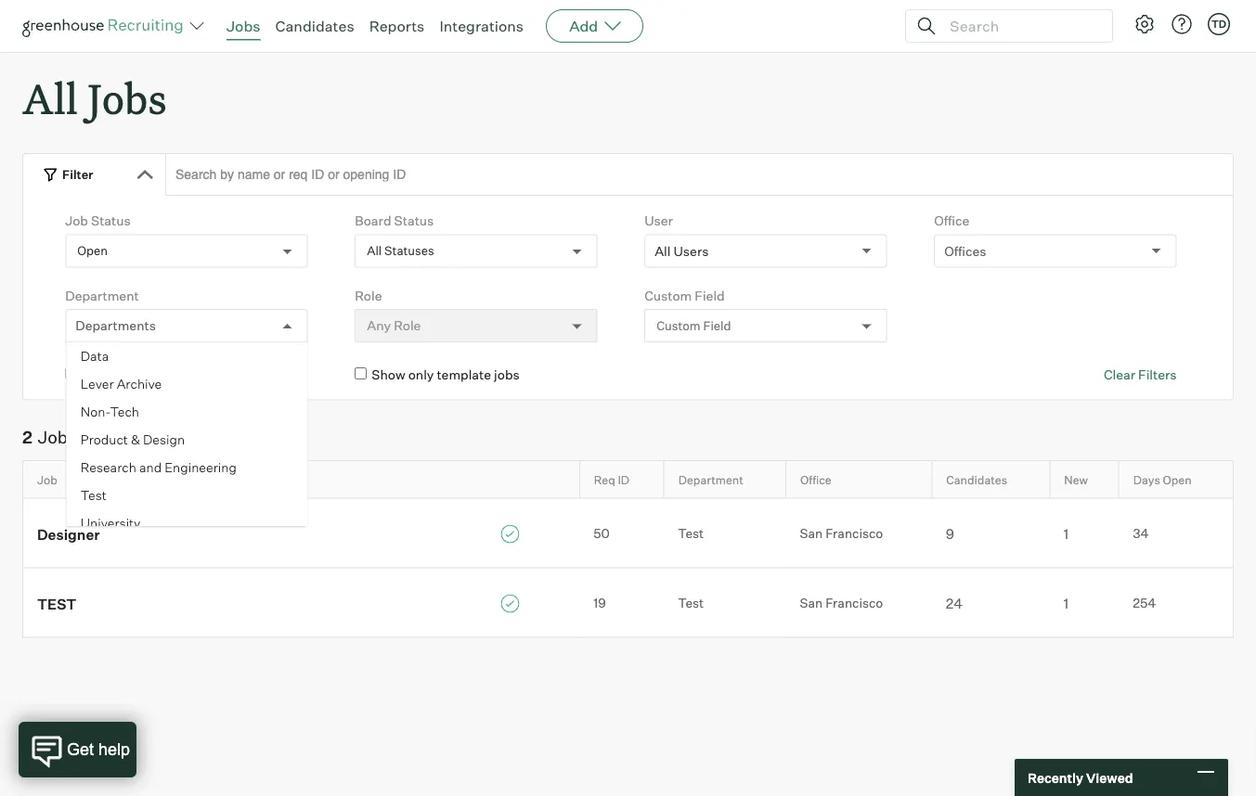 Task type: locate. For each thing, give the bounding box(es) containing it.
2 status from the left
[[394, 213, 434, 229]]

tech
[[109, 404, 139, 420]]

0 vertical spatial test
[[80, 488, 106, 504]]

2 1 from the top
[[1064, 596, 1069, 612]]

product & design
[[80, 432, 184, 448]]

td
[[1212, 18, 1227, 30]]

2 jobs from the left
[[494, 367, 520, 383]]

research and engineering option
[[66, 454, 307, 482]]

only left "template"
[[408, 367, 434, 383]]

1 horizontal spatial all
[[367, 244, 382, 259]]

2 horizontal spatial jobs
[[227, 17, 260, 35]]

1 horizontal spatial candidates
[[947, 473, 1008, 487]]

24 link
[[932, 593, 1050, 613]]

job down 2 jobs
[[37, 473, 57, 487]]

all down board
[[367, 244, 382, 259]]

1 link
[[1050, 524, 1119, 544], [1050, 593, 1119, 613]]

td button
[[1204, 9, 1234, 39]]

open
[[77, 244, 108, 259], [1163, 473, 1192, 487]]

statuses
[[384, 244, 434, 259]]

archive
[[116, 376, 161, 393]]

jobs link
[[227, 17, 260, 35]]

departments
[[75, 318, 156, 334]]

test
[[80, 488, 106, 504], [678, 526, 704, 542], [678, 596, 704, 612]]

custom field down users
[[657, 318, 731, 333]]

test option
[[66, 482, 307, 510]]

add
[[569, 17, 598, 35]]

1 1 from the top
[[1064, 526, 1069, 543]]

1 vertical spatial job
[[37, 473, 57, 487]]

1 vertical spatial candidates
[[947, 473, 1008, 487]]

status for job status
[[91, 213, 131, 229]]

jobs for 2 jobs
[[38, 427, 76, 448]]

san for test
[[800, 596, 823, 612]]

0 vertical spatial job
[[65, 213, 88, 229]]

custom
[[645, 288, 692, 304], [657, 318, 701, 333]]

2 only from the left
[[408, 367, 434, 383]]

0 horizontal spatial department
[[65, 288, 139, 304]]

jobs right "template"
[[494, 367, 520, 383]]

1 for designer
[[1064, 526, 1069, 543]]

0 horizontal spatial jobs
[[147, 367, 173, 383]]

1 vertical spatial san francisco
[[800, 596, 883, 612]]

1 horizontal spatial jobs
[[494, 367, 520, 383]]

integrations link
[[440, 17, 524, 35]]

0 vertical spatial open
[[77, 244, 108, 259]]

jobs
[[147, 367, 173, 383], [494, 367, 520, 383]]

status for board status
[[394, 213, 434, 229]]

0 vertical spatial 1
[[1064, 526, 1069, 543]]

1 show from the left
[[82, 367, 116, 383]]

all users
[[655, 243, 709, 259]]

department right id
[[679, 473, 744, 487]]

test for designer
[[678, 526, 704, 542]]

0 horizontal spatial show
[[82, 367, 116, 383]]

list box containing data
[[66, 343, 307, 538]]

0 vertical spatial candidates
[[275, 17, 354, 35]]

research and engineering
[[80, 460, 236, 476]]

research
[[80, 460, 136, 476]]

jobs left the i'm
[[147, 367, 173, 383]]

all left users
[[655, 243, 671, 259]]

1 vertical spatial test
[[678, 526, 704, 542]]

open right "days"
[[1163, 473, 1192, 487]]

2 vertical spatial jobs
[[38, 427, 76, 448]]

0 vertical spatial jobs
[[227, 17, 260, 35]]

1 horizontal spatial department
[[679, 473, 744, 487]]

0 horizontal spatial only
[[119, 367, 144, 383]]

show for show only jobs i'm following
[[82, 367, 116, 383]]

0 horizontal spatial job
[[37, 473, 57, 487]]

candidates up 9 link
[[947, 473, 1008, 487]]

1 san francisco from the top
[[800, 526, 883, 542]]

1 horizontal spatial open
[[1163, 473, 1192, 487]]

50
[[594, 526, 610, 542]]

1 francisco from the top
[[826, 526, 883, 542]]

design
[[142, 432, 184, 448]]

filters
[[1139, 367, 1177, 383]]

role
[[355, 288, 382, 304]]

0 vertical spatial san francisco
[[800, 526, 883, 542]]

department up departments on the left of page
[[65, 288, 139, 304]]

show right the show only template jobs checkbox
[[372, 367, 405, 383]]

0 horizontal spatial open
[[77, 244, 108, 259]]

only for template
[[408, 367, 434, 383]]

Search text field
[[945, 13, 1096, 39]]

job for job status
[[65, 213, 88, 229]]

1 vertical spatial custom field
[[657, 318, 731, 333]]

greenhouse recruiting image
[[22, 15, 189, 37]]

0 horizontal spatial office
[[800, 473, 832, 487]]

1 link down new
[[1050, 524, 1119, 544]]

test down research
[[80, 488, 106, 504]]

0 vertical spatial department
[[65, 288, 139, 304]]

test right 50
[[678, 526, 704, 542]]

department
[[65, 288, 139, 304], [679, 473, 744, 487]]

lever
[[80, 376, 113, 393]]

all
[[22, 71, 78, 125], [655, 243, 671, 259], [367, 244, 382, 259]]

2 francisco from the top
[[826, 596, 883, 612]]

1 vertical spatial department
[[679, 473, 744, 487]]

non-tech
[[80, 404, 139, 420]]

1 jobs from the left
[[147, 367, 173, 383]]

status down filter
[[91, 213, 131, 229]]

show down data at the top of the page
[[82, 367, 116, 383]]

board
[[355, 213, 391, 229]]

show only template jobs
[[372, 367, 520, 383]]

jobs
[[227, 17, 260, 35], [87, 71, 167, 125], [38, 427, 76, 448]]

job
[[65, 213, 88, 229], [37, 473, 57, 487]]

configure image
[[1134, 13, 1156, 35]]

2 vertical spatial test
[[678, 596, 704, 612]]

2 horizontal spatial all
[[655, 243, 671, 259]]

new
[[1064, 473, 1088, 487]]

0 vertical spatial custom
[[645, 288, 692, 304]]

only right lever
[[119, 367, 144, 383]]

all jobs
[[22, 71, 167, 125]]

following
[[197, 367, 252, 383]]

1 vertical spatial open
[[1163, 473, 1192, 487]]

jobs left candidates link
[[227, 17, 260, 35]]

2 san from the top
[[800, 596, 823, 612]]

add button
[[546, 9, 644, 43]]

job for job
[[37, 473, 57, 487]]

td button
[[1208, 13, 1230, 35]]

show
[[82, 367, 116, 383], [372, 367, 405, 383]]

1 status from the left
[[91, 213, 131, 229]]

1 horizontal spatial status
[[394, 213, 434, 229]]

all up filter
[[22, 71, 78, 125]]

1 vertical spatial jobs
[[87, 71, 167, 125]]

1 san from the top
[[800, 526, 823, 542]]

1 horizontal spatial jobs
[[87, 71, 167, 125]]

jobs right 2
[[38, 427, 76, 448]]

test right 19
[[678, 596, 704, 612]]

jobs down greenhouse recruiting image
[[87, 71, 167, 125]]

1 vertical spatial san
[[800, 596, 823, 612]]

san francisco
[[800, 526, 883, 542], [800, 596, 883, 612]]

2 san francisco from the top
[[800, 596, 883, 612]]

0 horizontal spatial all
[[22, 71, 78, 125]]

jobs for all jobs
[[87, 71, 167, 125]]

test inside option
[[80, 488, 106, 504]]

university option
[[66, 510, 307, 538]]

1 horizontal spatial show
[[372, 367, 405, 383]]

filter
[[62, 167, 93, 182]]

1 1 link from the top
[[1050, 524, 1119, 544]]

open down the job status
[[77, 244, 108, 259]]

0 horizontal spatial status
[[91, 213, 131, 229]]

2
[[22, 427, 32, 448]]

and
[[139, 460, 161, 476]]

san
[[800, 526, 823, 542], [800, 596, 823, 612]]

0 vertical spatial 1 link
[[1050, 524, 1119, 544]]

&
[[130, 432, 140, 448]]

1 horizontal spatial only
[[408, 367, 434, 383]]

0 vertical spatial francisco
[[826, 526, 883, 542]]

test
[[37, 595, 76, 613]]

candidates link
[[275, 17, 354, 35]]

i'm
[[176, 367, 194, 383]]

0 horizontal spatial jobs
[[38, 427, 76, 448]]

custom field down all users
[[645, 288, 725, 304]]

francisco
[[826, 526, 883, 542], [826, 596, 883, 612]]

1 horizontal spatial office
[[934, 213, 970, 229]]

1 horizontal spatial job
[[65, 213, 88, 229]]

0 vertical spatial san
[[800, 526, 823, 542]]

office
[[934, 213, 970, 229], [800, 473, 832, 487]]

recently viewed
[[1028, 770, 1133, 786]]

1
[[1064, 526, 1069, 543], [1064, 596, 1069, 612]]

field
[[695, 288, 725, 304], [703, 318, 731, 333]]

job down filter
[[65, 213, 88, 229]]

2 show from the left
[[372, 367, 405, 383]]

status up statuses
[[394, 213, 434, 229]]

2 1 link from the top
[[1050, 593, 1119, 613]]

non-tech option
[[66, 399, 307, 426]]

users
[[674, 243, 709, 259]]

custom field
[[645, 288, 725, 304], [657, 318, 731, 333]]

lever archive option
[[66, 371, 307, 399]]

francisco for test
[[826, 596, 883, 612]]

product
[[80, 432, 128, 448]]

status
[[91, 213, 131, 229], [394, 213, 434, 229]]

reports link
[[369, 17, 425, 35]]

1 link left '254'
[[1050, 593, 1119, 613]]

0 vertical spatial field
[[695, 288, 725, 304]]

all for all jobs
[[22, 71, 78, 125]]

1 vertical spatial 1
[[1064, 596, 1069, 612]]

candidates
[[275, 17, 354, 35], [947, 473, 1008, 487]]

1 right 24 link
[[1064, 596, 1069, 612]]

1 only from the left
[[119, 367, 144, 383]]

1 vertical spatial francisco
[[826, 596, 883, 612]]

1 down new
[[1064, 526, 1069, 543]]

clear filters link
[[1104, 366, 1177, 384]]

1 for test
[[1064, 596, 1069, 612]]

only
[[119, 367, 144, 383], [408, 367, 434, 383]]

product & design option
[[66, 426, 307, 454]]

reports
[[369, 17, 425, 35]]

candidates right jobs link
[[275, 17, 354, 35]]

req id
[[594, 473, 630, 487]]

0 horizontal spatial candidates
[[275, 17, 354, 35]]

1 vertical spatial 1 link
[[1050, 593, 1119, 613]]

None field
[[75, 310, 80, 342]]

list box
[[66, 343, 307, 538]]

san francisco for designer
[[800, 526, 883, 542]]



Task type: describe. For each thing, give the bounding box(es) containing it.
254
[[1133, 596, 1156, 612]]

data option
[[66, 343, 307, 371]]

template
[[437, 367, 491, 383]]

test link
[[23, 593, 580, 614]]

id
[[618, 473, 630, 487]]

show only jobs i'm following
[[82, 367, 252, 383]]

viewed
[[1086, 770, 1133, 786]]

test for test
[[678, 596, 704, 612]]

non-
[[80, 404, 109, 420]]

0 vertical spatial custom field
[[645, 288, 725, 304]]

all statuses
[[367, 244, 434, 259]]

0 vertical spatial office
[[934, 213, 970, 229]]

board status
[[355, 213, 434, 229]]

days
[[1134, 473, 1161, 487]]

only for jobs
[[119, 367, 144, 383]]

engineering
[[164, 460, 236, 476]]

all for all users
[[655, 243, 671, 259]]

days open
[[1134, 473, 1192, 487]]

designer
[[37, 525, 100, 544]]

all for all statuses
[[367, 244, 382, 259]]

2 jobs
[[22, 427, 76, 448]]

lever archive
[[80, 376, 161, 393]]

data
[[80, 348, 108, 365]]

9 link
[[932, 524, 1050, 544]]

1 vertical spatial field
[[703, 318, 731, 333]]

recently
[[1028, 770, 1084, 786]]

1 link for test
[[1050, 593, 1119, 613]]

san francisco for test
[[800, 596, 883, 612]]

university
[[80, 516, 140, 532]]

Show only template jobs checkbox
[[355, 368, 367, 380]]

19
[[594, 596, 606, 612]]

show for show only template jobs
[[372, 367, 405, 383]]

offices
[[945, 243, 987, 259]]

1 vertical spatial office
[[800, 473, 832, 487]]

francisco for designer
[[826, 526, 883, 542]]

integrations
[[440, 17, 524, 35]]

clear
[[1104, 367, 1136, 383]]

all users option
[[655, 243, 709, 259]]

clear filters
[[1104, 367, 1177, 383]]

job status
[[65, 213, 131, 229]]

34
[[1133, 526, 1149, 542]]

req
[[594, 473, 616, 487]]

Search by name or req ID or opening ID text field
[[165, 153, 1234, 196]]

24
[[946, 596, 963, 612]]

user
[[645, 213, 673, 229]]

designer link
[[23, 523, 580, 544]]

1 link for designer
[[1050, 524, 1119, 544]]

1 vertical spatial custom
[[657, 318, 701, 333]]

9
[[946, 526, 955, 543]]

san for designer
[[800, 526, 823, 542]]



Task type: vqa. For each thing, say whether or not it's contained in the screenshot.
the bottom Candidates
yes



